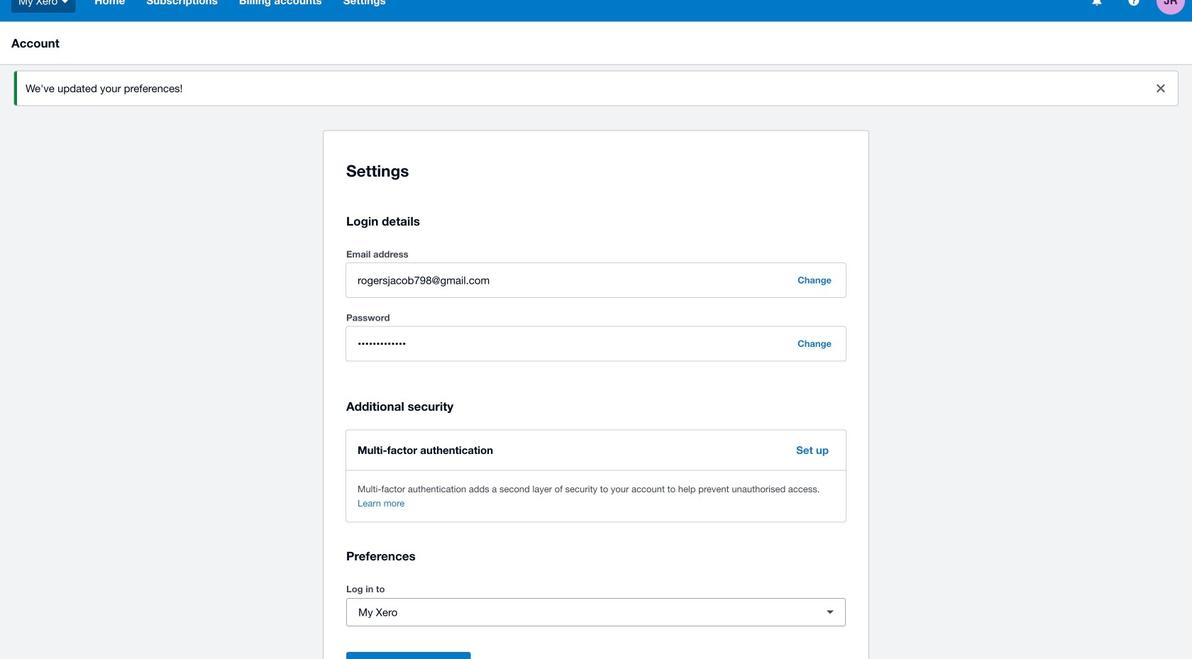 Task type: locate. For each thing, give the bounding box(es) containing it.
0 horizontal spatial svg image
[[1092, 0, 1102, 6]]

svg image
[[1092, 0, 1102, 6], [1129, 0, 1139, 6]]

1 horizontal spatial svg image
[[1129, 0, 1139, 6]]

close image
[[1147, 74, 1175, 103]]



Task type: describe. For each thing, give the bounding box(es) containing it.
svg image
[[61, 0, 68, 3]]

1 svg image from the left
[[1092, 0, 1102, 6]]

2 svg image from the left
[[1129, 0, 1139, 6]]



Task type: vqa. For each thing, say whether or not it's contained in the screenshot.
the leftmost svg "image"
yes



